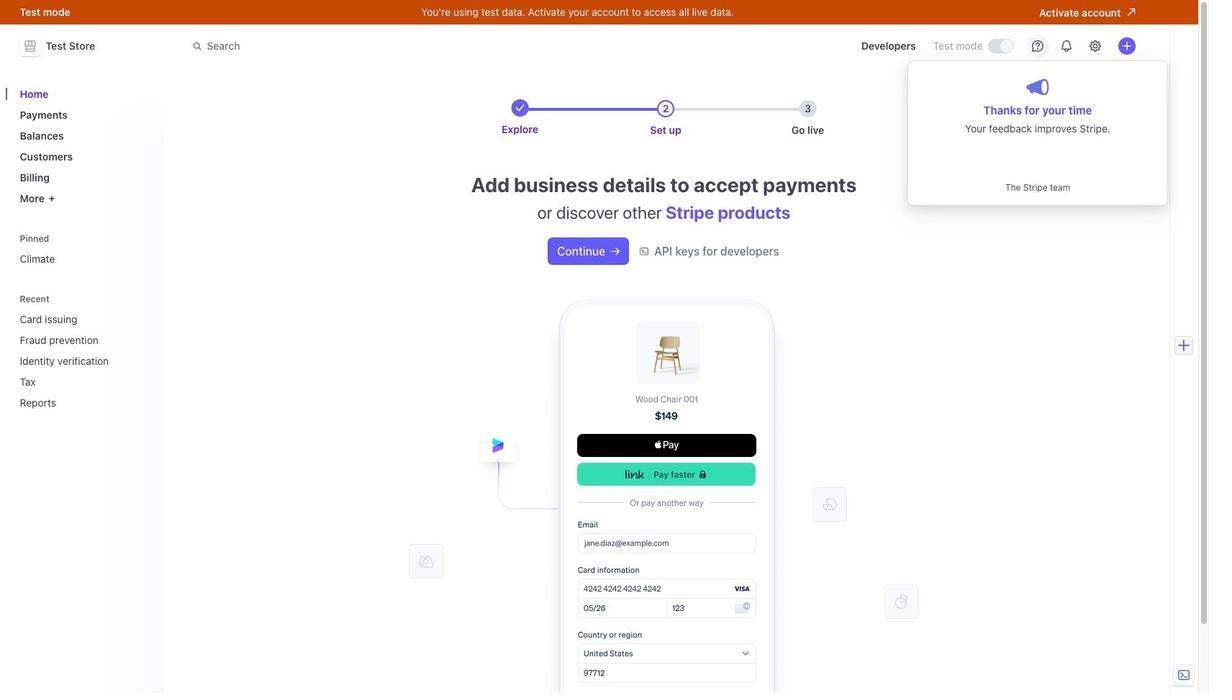 Task type: describe. For each thing, give the bounding box(es) containing it.
core navigation links element
[[14, 82, 155, 210]]

Search text field
[[184, 33, 590, 59]]

edit pins image
[[141, 234, 149, 243]]

1 recent element from the top
[[14, 289, 155, 415]]

pinned element
[[14, 229, 155, 271]]

2 recent element from the top
[[14, 307, 155, 415]]



Task type: locate. For each thing, give the bounding box(es) containing it.
clear history image
[[141, 295, 149, 303]]

None search field
[[184, 33, 590, 59]]

notifications image
[[1061, 40, 1072, 52]]

settings image
[[1089, 40, 1101, 52]]

svg image
[[611, 247, 620, 256]]

help image
[[1032, 40, 1043, 52]]

Test mode checkbox
[[989, 40, 1013, 53]]

recent element
[[14, 289, 155, 415], [14, 307, 155, 415]]



Task type: vqa. For each thing, say whether or not it's contained in the screenshot.
Settings image
yes



